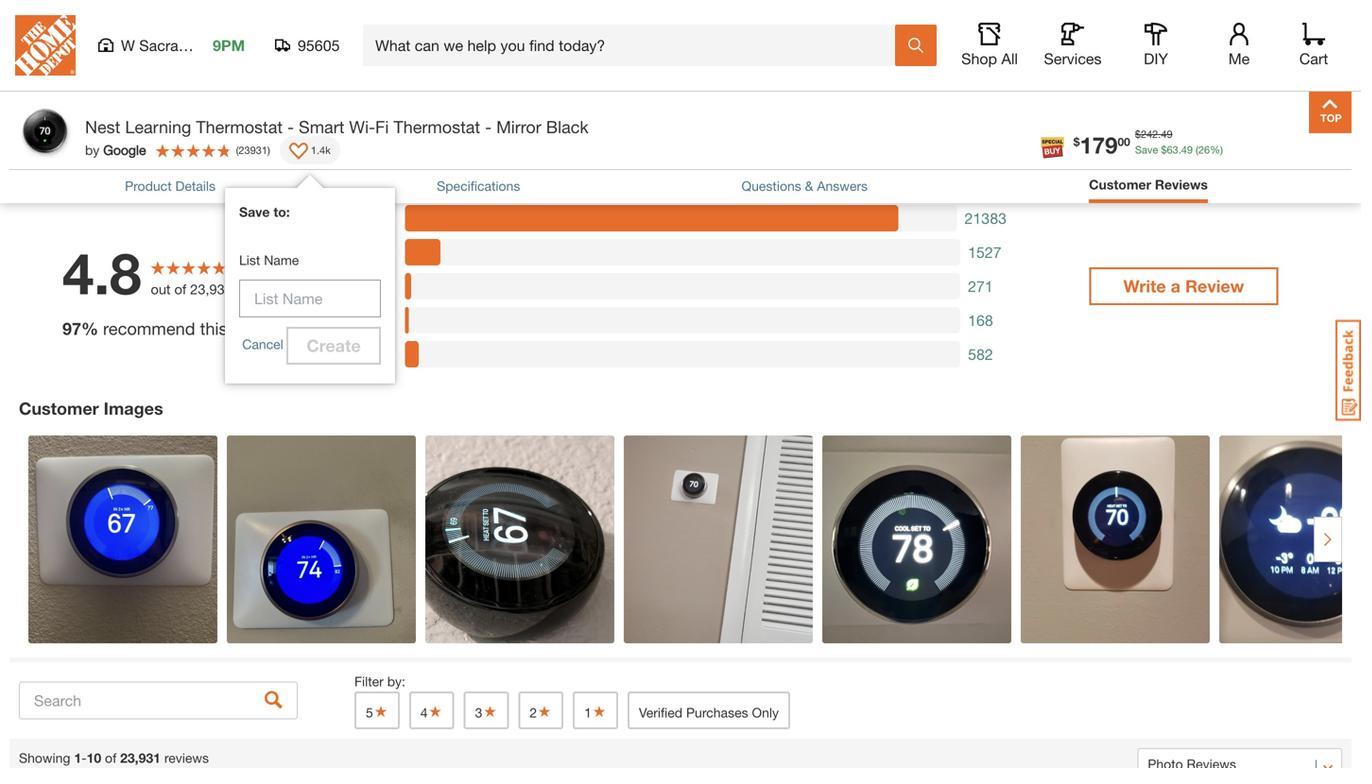 Task type: locate. For each thing, give the bounding box(es) containing it.
thermostat right fi
[[394, 117, 480, 137]]

smart
[[299, 117, 345, 137]]

me
[[1229, 50, 1250, 68]]

2 horizontal spatial of
[[174, 281, 186, 298]]

3 button
[[464, 692, 509, 730]]

verified
[[639, 705, 683, 721]]

questions & answers 494 questions
[[9, 48, 183, 93]]

1 horizontal spatial reviews
[[1155, 177, 1208, 192]]

star symbol image for 4
[[428, 705, 443, 718]]

1 vertical spatial &
[[805, 178, 814, 194]]

1 vertical spatial 3
[[475, 705, 483, 721]]

1 left 10
[[74, 751, 81, 766]]

0 vertical spatial 49
[[1161, 128, 1173, 140]]

answers for questions & answers 494 questions
[[113, 48, 183, 68]]

1 horizontal spatial 2
[[530, 705, 537, 721]]

questions & answers button
[[742, 176, 868, 196], [742, 176, 868, 196]]

1 vertical spatial answers
[[817, 178, 868, 194]]

showing
[[19, 751, 70, 766]]

2 thermostat from the left
[[394, 117, 480, 137]]

reviews down search text field
[[164, 751, 209, 766]]

3 star icon image from the top
[[372, 345, 390, 364]]

95605
[[298, 36, 340, 54]]

1 horizontal spatial 5
[[366, 705, 373, 721]]

0 horizontal spatial -
[[81, 751, 87, 766]]

1 ( from the left
[[1196, 144, 1199, 156]]

top button
[[1310, 91, 1352, 133]]

2 horizontal spatial -
[[485, 117, 492, 137]]

1 button
[[573, 692, 618, 730]]

2 vertical spatial of
[[105, 751, 117, 766]]

cancel button
[[239, 327, 286, 362]]

0 vertical spatial &
[[96, 48, 108, 68]]

star icon image for 2
[[372, 311, 390, 330]]

star icon image
[[372, 277, 390, 296], [372, 311, 390, 330], [372, 345, 390, 364]]

star symbol image
[[373, 705, 388, 718], [428, 705, 443, 718], [537, 705, 552, 718]]

0 horizontal spatial save
[[239, 204, 270, 220]]

179
[[1080, 131, 1118, 158]]

1 vertical spatial save
[[239, 204, 270, 220]]

of
[[54, 155, 66, 171], [174, 281, 186, 298], [105, 751, 117, 766]]

display image
[[289, 143, 308, 162]]

0 horizontal spatial 23,931
[[120, 751, 161, 766]]

0 vertical spatial questions
[[9, 48, 92, 68]]

1 horizontal spatial customer reviews
[[1089, 177, 1208, 192]]

1 horizontal spatial thermostat
[[394, 117, 480, 137]]

1 vertical spatial .
[[1179, 144, 1182, 156]]

1 horizontal spatial 1
[[355, 345, 363, 363]]

write a review button
[[1090, 267, 1279, 305]]

5 inside button
[[366, 705, 373, 721]]

242
[[1141, 128, 1159, 140]]

3 up create
[[355, 277, 363, 295]]

reviews
[[94, 126, 162, 146], [1155, 177, 1208, 192]]

services button
[[1043, 23, 1103, 68]]

0 vertical spatial customer
[[9, 126, 89, 146]]

5 left by
[[70, 155, 77, 171]]

Search text field
[[19, 682, 298, 720]]

customer
[[9, 126, 89, 146], [1089, 177, 1152, 192], [19, 398, 99, 419]]

1 vertical spatial of
[[174, 281, 186, 298]]

0 vertical spatial answers
[[113, 48, 183, 68]]

$
[[1135, 128, 1141, 140], [1074, 135, 1080, 148], [1161, 144, 1167, 156]]

2 horizontal spatial $
[[1161, 144, 1167, 156]]

2 horizontal spatial 1
[[584, 705, 592, 721]]

specifications
[[437, 178, 520, 194]]

0 horizontal spatial 2
[[355, 311, 363, 329]]

2 up create
[[355, 311, 363, 329]]

- up the display icon
[[287, 117, 294, 137]]

3 right 4 button
[[475, 705, 483, 721]]

filter
[[355, 674, 384, 690]]

of right 10
[[105, 751, 117, 766]]

- left mirror
[[485, 117, 492, 137]]

& for questions & answers 494 questions
[[96, 48, 108, 68]]

1 vertical spatial customer reviews
[[1089, 177, 1208, 192]]

0 horizontal spatial customer reviews
[[9, 126, 162, 146]]

$ 242 . 49 save $ 63 . 49 ( 26 %)
[[1135, 128, 1223, 156]]

by
[[85, 142, 100, 158]]

star symbol image down filter by:
[[373, 705, 388, 718]]

star symbol image for 1
[[592, 705, 607, 718]]

2 star symbol image from the left
[[428, 705, 443, 718]]

( left %)
[[1196, 144, 1199, 156]]

5 button
[[355, 692, 400, 730]]

0 vertical spatial reviews
[[236, 281, 283, 298]]

star symbol image inside 2 button
[[537, 705, 552, 718]]

1 vertical spatial questions
[[35, 78, 95, 93]]

2 vertical spatial 1
[[74, 751, 81, 766]]

1 vertical spatial out
[[151, 281, 171, 298]]

0 horizontal spatial 4.8
[[9, 155, 28, 171]]

1 vertical spatial 5
[[366, 705, 373, 721]]

1 thermostat from the left
[[196, 117, 283, 137]]

0 vertical spatial 1
[[355, 345, 363, 363]]

0 vertical spatial reviews
[[94, 126, 162, 146]]

1 horizontal spatial of
[[105, 751, 117, 766]]

details
[[175, 178, 216, 194]]

star symbol image left '3' button
[[428, 705, 443, 718]]

$ right 00
[[1135, 128, 1141, 140]]

answers inside questions & answers 494 questions
[[113, 48, 183, 68]]

0 horizontal spatial (
[[236, 144, 239, 156]]

1 horizontal spatial star symbol image
[[428, 705, 443, 718]]

customer reviews button
[[1089, 175, 1208, 199], [1089, 175, 1208, 195]]

1 star symbol image from the left
[[483, 705, 498, 718]]

2 vertical spatial customer
[[19, 398, 99, 419]]

23,931 right 10
[[120, 751, 161, 766]]

&
[[96, 48, 108, 68], [805, 178, 814, 194]]

star symbol image for 5
[[373, 705, 388, 718]]

1 vertical spatial reviews
[[164, 751, 209, 766]]

1 horizontal spatial $
[[1135, 128, 1141, 140]]

0 vertical spatial 4.8
[[9, 155, 28, 171]]

save down '242'
[[1135, 144, 1158, 156]]

all
[[1002, 50, 1018, 68]]

23,931
[[190, 281, 232, 298], [120, 751, 161, 766]]

5
[[70, 155, 77, 171], [366, 705, 373, 721]]

2 star symbol image from the left
[[592, 705, 607, 718]]

star symbol image inside '3' button
[[483, 705, 498, 718]]

cart link
[[1293, 23, 1335, 68]]

of up 97 % recommend this product
[[174, 281, 186, 298]]

$ for 179
[[1074, 135, 1080, 148]]

3
[[355, 277, 363, 295], [475, 705, 483, 721]]

1 inside 'button'
[[584, 705, 592, 721]]

49 up 63 in the right top of the page
[[1161, 128, 1173, 140]]

1 horizontal spatial 3
[[475, 705, 483, 721]]

1 star symbol image from the left
[[373, 705, 388, 718]]

0 horizontal spatial star symbol image
[[373, 705, 388, 718]]

star symbol image left 1 'button'
[[537, 705, 552, 718]]

star symbol image inside 5 button
[[373, 705, 388, 718]]

%)
[[1210, 144, 1223, 156]]

answers
[[113, 48, 183, 68], [817, 178, 868, 194]]

product image image
[[14, 100, 76, 162]]

of left by
[[54, 155, 66, 171]]

1527
[[968, 243, 1002, 261]]

1 horizontal spatial 49
[[1182, 144, 1193, 156]]

$ left 26
[[1161, 144, 1167, 156]]

0 vertical spatial 3
[[355, 277, 363, 295]]

(23,931)
[[162, 155, 209, 171]]

1 vertical spatial 4.8
[[62, 239, 141, 307]]

4.8 up %
[[62, 239, 141, 307]]

( left )
[[236, 144, 239, 156]]

3 inside button
[[475, 705, 483, 721]]

- right "showing"
[[81, 751, 87, 766]]

21383
[[965, 209, 1007, 227]]

& inside questions & answers 494 questions
[[96, 48, 108, 68]]

1 vertical spatial star icon image
[[372, 311, 390, 330]]

1 horizontal spatial answers
[[817, 178, 868, 194]]

write
[[1124, 276, 1166, 296]]

thermostat
[[196, 117, 283, 137], [394, 117, 480, 137]]

0 vertical spatial star icon image
[[372, 277, 390, 296]]

4.8 for 4.8
[[62, 239, 141, 307]]

1 vertical spatial 23,931
[[120, 751, 161, 766]]

out left by
[[32, 155, 51, 171]]

2 vertical spatial star icon image
[[372, 345, 390, 364]]

1 horizontal spatial (
[[1196, 144, 1199, 156]]

4.8 for 4.8 out of 5
[[9, 155, 28, 171]]

5 down "filter"
[[366, 705, 373, 721]]

0 vertical spatial out
[[32, 155, 51, 171]]

1 horizontal spatial star symbol image
[[592, 705, 607, 718]]

1 vertical spatial 2
[[530, 705, 537, 721]]

0 horizontal spatial .
[[1159, 128, 1161, 140]]

2
[[355, 311, 363, 329], [530, 705, 537, 721]]

$ inside $ 179 00
[[1074, 135, 1080, 148]]

1 horizontal spatial save
[[1135, 144, 1158, 156]]

out up recommend
[[151, 281, 171, 298]]

1 horizontal spatial 4.8
[[62, 239, 141, 307]]

black
[[546, 117, 589, 137]]

product details
[[125, 178, 216, 194]]

1 star icon image from the top
[[372, 277, 390, 296]]

4.8
[[9, 155, 28, 171], [62, 239, 141, 307]]

0 horizontal spatial 5
[[70, 155, 77, 171]]

9pm
[[213, 36, 245, 54]]

1 vertical spatial customer
[[1089, 177, 1152, 192]]

1 right 2 button
[[584, 705, 592, 721]]

2 vertical spatial questions
[[742, 178, 802, 194]]

1 vertical spatial 1
[[584, 705, 592, 721]]

star symbol image inside 1 'button'
[[592, 705, 607, 718]]

thermostat up ( 23931 )
[[196, 117, 283, 137]]

.
[[1159, 128, 1161, 140], [1179, 144, 1182, 156]]

4.8 left by
[[9, 155, 28, 171]]

review
[[1186, 276, 1245, 296]]

customer down 00
[[1089, 177, 1152, 192]]

images
[[104, 398, 163, 419]]

(
[[1196, 144, 1199, 156], [236, 144, 239, 156]]

star symbol image inside 4 button
[[428, 705, 443, 718]]

star icon image for 1
[[372, 345, 390, 364]]

23,931 up the this
[[190, 281, 232, 298]]

0 horizontal spatial 1
[[74, 751, 81, 766]]

2 right '3' button
[[530, 705, 537, 721]]

create
[[307, 336, 361, 356]]

save left the 'to:'
[[239, 204, 270, 220]]

questions
[[9, 48, 92, 68], [35, 78, 95, 93], [742, 178, 802, 194]]

0 horizontal spatial &
[[96, 48, 108, 68]]

1.4k button
[[280, 136, 340, 165]]

star symbol image
[[483, 705, 498, 718], [592, 705, 607, 718]]

0 horizontal spatial answers
[[113, 48, 183, 68]]

star symbol image right 2 button
[[592, 705, 607, 718]]

( 23931 )
[[236, 144, 270, 156]]

1 horizontal spatial 23,931
[[190, 281, 232, 298]]

00
[[1118, 135, 1131, 148]]

. left 26
[[1179, 144, 1182, 156]]

services
[[1044, 50, 1102, 68]]

mirror
[[496, 117, 542, 137]]

1 down list name text field
[[355, 345, 363, 363]]

0 vertical spatial of
[[54, 155, 66, 171]]

1 horizontal spatial &
[[805, 178, 814, 194]]

customer up 4.8 out of 5
[[9, 126, 89, 146]]

0 horizontal spatial $
[[1074, 135, 1080, 148]]

customer left images
[[19, 398, 99, 419]]

0 vertical spatial .
[[1159, 128, 1161, 140]]

49
[[1161, 128, 1173, 140], [1182, 144, 1193, 156]]

0 horizontal spatial thermostat
[[196, 117, 283, 137]]

name
[[264, 252, 299, 268]]

-
[[287, 117, 294, 137], [485, 117, 492, 137], [81, 751, 87, 766]]

1 horizontal spatial reviews
[[236, 281, 283, 298]]

star symbol image left 2 button
[[483, 705, 498, 718]]

0 vertical spatial save
[[1135, 144, 1158, 156]]

diy
[[1144, 50, 1169, 68]]

49 right 63 in the right top of the page
[[1182, 144, 1193, 156]]

2 star icon image from the top
[[372, 311, 390, 330]]

$ left 00
[[1074, 135, 1080, 148]]

. right 00
[[1159, 128, 1161, 140]]

2 inside button
[[530, 705, 537, 721]]

reviews down list
[[236, 281, 283, 298]]

0 horizontal spatial reviews
[[164, 751, 209, 766]]

0 horizontal spatial star symbol image
[[483, 705, 498, 718]]

2 horizontal spatial star symbol image
[[537, 705, 552, 718]]

3 star symbol image from the left
[[537, 705, 552, 718]]



Task type: vqa. For each thing, say whether or not it's contained in the screenshot.


Task type: describe. For each thing, give the bounding box(es) containing it.
sacramento
[[139, 36, 221, 54]]

recommend
[[103, 318, 195, 339]]

List Name text field
[[239, 280, 381, 318]]

star symbol image for 3
[[483, 705, 498, 718]]

4
[[421, 705, 428, 721]]

a
[[1171, 276, 1181, 296]]

97 % recommend this product
[[62, 318, 292, 339]]

63
[[1167, 144, 1179, 156]]

( inside '$ 242 . 49 save $ 63 . 49 ( 26 %)'
[[1196, 144, 1199, 156]]

2 ( from the left
[[236, 144, 239, 156]]

What can we help you find today? search field
[[375, 26, 894, 65]]

95605 button
[[275, 36, 340, 55]]

23931
[[239, 144, 268, 156]]

questions for questions & answers 494 questions
[[9, 48, 92, 68]]

1 horizontal spatial -
[[287, 117, 294, 137]]

cart
[[1300, 50, 1329, 68]]

answers for questions & answers
[[817, 178, 868, 194]]

1 horizontal spatial out
[[151, 281, 171, 298]]

verified purchases only
[[639, 705, 779, 721]]

1 horizontal spatial .
[[1179, 144, 1182, 156]]

0 horizontal spatial 49
[[1161, 128, 1173, 140]]

582
[[968, 345, 994, 363]]

10
[[87, 751, 101, 766]]

only
[[752, 705, 779, 721]]

2 button
[[518, 692, 564, 730]]

4 button
[[409, 692, 454, 730]]

filter by:
[[355, 674, 406, 690]]

learning
[[125, 117, 191, 137]]

4.8 out of 5
[[9, 155, 77, 171]]

list
[[239, 252, 260, 268]]

questions & answers
[[742, 178, 868, 194]]

& for questions & answers
[[805, 178, 814, 194]]

feedback link image
[[1336, 320, 1362, 422]]

list name
[[239, 252, 299, 268]]

494
[[9, 78, 32, 93]]

purchases
[[686, 705, 748, 721]]

168
[[968, 311, 994, 329]]

0 horizontal spatial 3
[[355, 277, 363, 295]]

wi-
[[349, 117, 375, 137]]

%
[[81, 318, 98, 339]]

shop all button
[[960, 23, 1020, 68]]

0 vertical spatial 23,931
[[190, 281, 232, 298]]

me button
[[1209, 23, 1270, 68]]

cancel
[[242, 337, 283, 352]]

by:
[[387, 674, 406, 690]]

0 horizontal spatial reviews
[[94, 126, 162, 146]]

w
[[121, 36, 135, 54]]

showing 1 - 10 of 23,931 reviews
[[19, 751, 209, 766]]

0 vertical spatial customer reviews
[[9, 126, 162, 146]]

$ for 242
[[1135, 128, 1141, 140]]

questions for questions & answers
[[742, 178, 802, 194]]

customer images
[[19, 398, 163, 419]]

out of 23,931 reviews
[[151, 281, 283, 298]]

product
[[125, 178, 172, 194]]

create button
[[286, 327, 381, 365]]

26
[[1199, 144, 1210, 156]]

0 vertical spatial 5
[[70, 155, 77, 171]]

shop
[[962, 50, 998, 68]]

1.4k
[[311, 144, 331, 156]]

the home depot logo image
[[15, 15, 76, 76]]

star icon image for 3
[[372, 277, 390, 296]]

by google
[[85, 142, 146, 158]]

0 vertical spatial 2
[[355, 311, 363, 329]]

google
[[103, 142, 146, 158]]

)
[[268, 144, 270, 156]]

$ 179 00
[[1074, 131, 1131, 158]]

shop all
[[962, 50, 1018, 68]]

0 horizontal spatial of
[[54, 155, 66, 171]]

write a review
[[1124, 276, 1245, 296]]

97
[[62, 318, 81, 339]]

product
[[232, 318, 292, 339]]

1 vertical spatial reviews
[[1155, 177, 1208, 192]]

verified purchases only button
[[628, 692, 790, 730]]

nest learning thermostat - smart wi-fi thermostat - mirror black
[[85, 117, 589, 137]]

this
[[200, 318, 227, 339]]

271
[[968, 277, 994, 295]]

fi
[[375, 117, 389, 137]]

diy button
[[1126, 23, 1187, 68]]

nest
[[85, 117, 120, 137]]

star symbol image for 2
[[537, 705, 552, 718]]

w sacramento 9pm
[[121, 36, 245, 54]]

0 horizontal spatial out
[[32, 155, 51, 171]]

1 vertical spatial 49
[[1182, 144, 1193, 156]]

to:
[[274, 204, 290, 220]]

save to:
[[239, 204, 290, 220]]

save inside '$ 242 . 49 save $ 63 . 49 ( 26 %)'
[[1135, 144, 1158, 156]]



